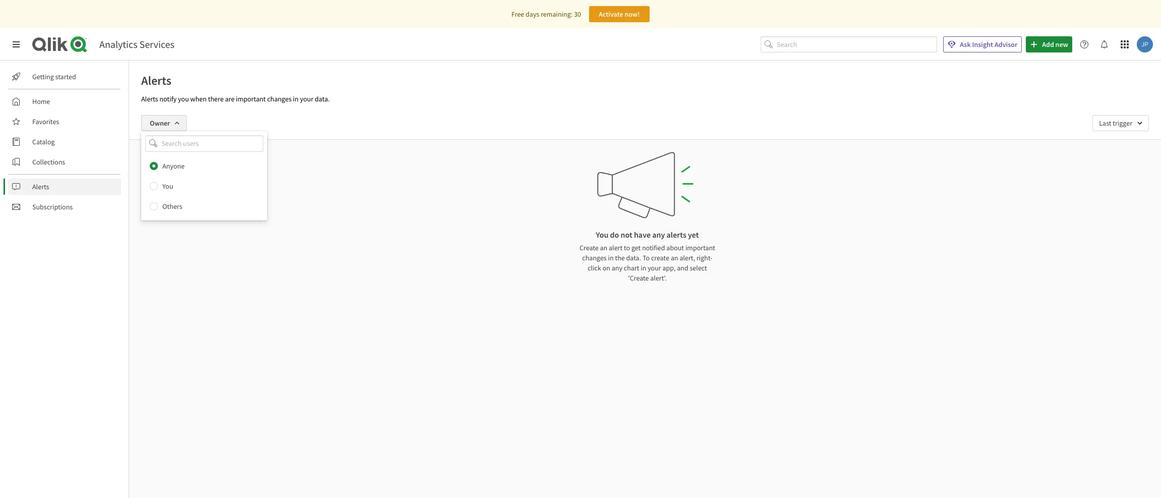 Task type: describe. For each thing, give the bounding box(es) containing it.
Last trigger field
[[1093, 115, 1150, 131]]

notify
[[160, 94, 177, 103]]

you do not have any alerts yet create an alert to get notified about important changes in the data. to create an alert, right- click on any chart in your app, and select 'create alert'.
[[580, 230, 716, 283]]

create
[[580, 243, 599, 252]]

right-
[[697, 253, 713, 262]]

2 vertical spatial in
[[641, 263, 647, 273]]

days
[[526, 10, 540, 19]]

new
[[1056, 40, 1069, 49]]

catalog
[[32, 137, 55, 146]]

app,
[[663, 263, 676, 273]]

0 horizontal spatial changes
[[267, 94, 292, 103]]

alerts link
[[8, 179, 121, 195]]

favorites link
[[8, 114, 121, 130]]

do
[[611, 230, 619, 240]]

get
[[632, 243, 641, 252]]

yet
[[688, 230, 699, 240]]

your inside you do not have any alerts yet create an alert to get notified about important changes in the data. to create an alert, right- click on any chart in your app, and select 'create alert'.
[[648, 263, 662, 273]]

ask insight advisor button
[[944, 36, 1023, 52]]

alert,
[[680, 253, 696, 262]]

you for you do not have any alerts yet create an alert to get notified about important changes in the data. to create an alert, right- click on any chart in your app, and select 'create alert'.
[[596, 230, 609, 240]]

getting started
[[32, 72, 76, 81]]

0 vertical spatial data.
[[315, 94, 330, 103]]

Search users text field
[[159, 135, 251, 152]]

analytics
[[99, 38, 138, 50]]

'create
[[628, 274, 649, 283]]

anyone
[[163, 161, 185, 170]]

to
[[643, 253, 650, 262]]

0 horizontal spatial an
[[600, 243, 608, 252]]

0 vertical spatial alerts
[[141, 73, 172, 88]]

analytics services
[[99, 38, 175, 50]]

not
[[621, 230, 633, 240]]

add
[[1043, 40, 1055, 49]]

you for you
[[163, 182, 173, 191]]

advisor
[[995, 40, 1018, 49]]

collections
[[32, 157, 65, 167]]

to
[[624, 243, 630, 252]]

when
[[190, 94, 207, 103]]

filters region
[[129, 107, 1162, 220]]

insight
[[973, 40, 994, 49]]

alerts inside navigation pane element
[[32, 182, 49, 191]]

none field inside filters region
[[141, 135, 268, 152]]

important inside you do not have any alerts yet create an alert to get notified about important changes in the data. to create an alert, right- click on any chart in your app, and select 'create alert'.
[[686, 243, 716, 252]]

activate
[[599, 10, 624, 19]]

collections link
[[8, 154, 121, 170]]

navigation pane element
[[0, 65, 129, 219]]

chart
[[624, 263, 640, 273]]

click
[[588, 263, 602, 273]]

0 vertical spatial your
[[300, 94, 314, 103]]

1 horizontal spatial an
[[671, 253, 679, 262]]

getting
[[32, 72, 54, 81]]

about
[[667, 243, 684, 252]]

subscriptions
[[32, 202, 73, 211]]

30
[[574, 10, 581, 19]]

select
[[690, 263, 708, 273]]

analytics services element
[[99, 38, 175, 50]]

activate now! link
[[589, 6, 650, 22]]

home link
[[8, 93, 121, 110]]

0 vertical spatial important
[[236, 94, 266, 103]]

last trigger
[[1100, 119, 1133, 128]]

favorites
[[32, 117, 59, 126]]



Task type: locate. For each thing, give the bounding box(es) containing it.
services
[[140, 38, 175, 50]]

add new
[[1043, 40, 1069, 49]]

1 horizontal spatial you
[[596, 230, 609, 240]]

owner option group
[[141, 156, 268, 216]]

alert'.
[[651, 274, 667, 283]]

james peterson image
[[1138, 36, 1154, 52]]

1 horizontal spatial your
[[648, 263, 662, 273]]

1 vertical spatial an
[[671, 253, 679, 262]]

trigger
[[1114, 119, 1133, 128]]

1 vertical spatial your
[[648, 263, 662, 273]]

alerts left "notify"
[[141, 94, 158, 103]]

getting started link
[[8, 69, 121, 85]]

last
[[1100, 119, 1112, 128]]

1 vertical spatial any
[[612, 263, 623, 273]]

0 vertical spatial in
[[293, 94, 299, 103]]

free days remaining: 30
[[512, 10, 581, 19]]

1 horizontal spatial data.
[[627, 253, 642, 262]]

catalog link
[[8, 134, 121, 150]]

alerts up subscriptions
[[32, 182, 49, 191]]

any down the at the right bottom of page
[[612, 263, 623, 273]]

1 vertical spatial important
[[686, 243, 716, 252]]

1 horizontal spatial changes
[[583, 253, 607, 262]]

any
[[653, 230, 665, 240], [612, 263, 623, 273]]

0 horizontal spatial in
[[293, 94, 299, 103]]

remaining:
[[541, 10, 573, 19]]

an left alert
[[600, 243, 608, 252]]

0 vertical spatial you
[[163, 182, 173, 191]]

searchbar element
[[761, 36, 938, 53]]

ask
[[961, 40, 971, 49]]

free
[[512, 10, 525, 19]]

you left do
[[596, 230, 609, 240]]

data.
[[315, 94, 330, 103], [627, 253, 642, 262]]

an down about
[[671, 253, 679, 262]]

there
[[208, 94, 224, 103]]

started
[[55, 72, 76, 81]]

0 horizontal spatial your
[[300, 94, 314, 103]]

0 horizontal spatial important
[[236, 94, 266, 103]]

1 horizontal spatial in
[[608, 253, 614, 262]]

alert
[[609, 243, 623, 252]]

subscriptions link
[[8, 199, 121, 215]]

now!
[[625, 10, 640, 19]]

1 vertical spatial alerts
[[141, 94, 158, 103]]

on
[[603, 263, 611, 273]]

1 vertical spatial in
[[608, 253, 614, 262]]

have
[[634, 230, 651, 240]]

are
[[225, 94, 235, 103]]

changes up click
[[583, 253, 607, 262]]

close sidebar menu image
[[12, 40, 20, 48]]

1 vertical spatial you
[[596, 230, 609, 240]]

1 horizontal spatial important
[[686, 243, 716, 252]]

you inside owner 'option group'
[[163, 182, 173, 191]]

None field
[[141, 135, 268, 152]]

important
[[236, 94, 266, 103], [686, 243, 716, 252]]

changes right are
[[267, 94, 292, 103]]

the
[[615, 253, 625, 262]]

1 horizontal spatial any
[[653, 230, 665, 240]]

any up notified
[[653, 230, 665, 240]]

alerts
[[141, 73, 172, 88], [141, 94, 158, 103], [32, 182, 49, 191]]

you
[[178, 94, 189, 103]]

0 horizontal spatial data.
[[315, 94, 330, 103]]

you
[[163, 182, 173, 191], [596, 230, 609, 240]]

you inside you do not have any alerts yet create an alert to get notified about important changes in the data. to create an alert, right- click on any chart in your app, and select 'create alert'.
[[596, 230, 609, 240]]

alerts up "notify"
[[141, 73, 172, 88]]

an
[[600, 243, 608, 252], [671, 253, 679, 262]]

your
[[300, 94, 314, 103], [648, 263, 662, 273]]

create
[[652, 253, 670, 262]]

in
[[293, 94, 299, 103], [608, 253, 614, 262], [641, 263, 647, 273]]

notified
[[643, 243, 666, 252]]

data. inside you do not have any alerts yet create an alert to get notified about important changes in the data. to create an alert, right- click on any chart in your app, and select 'create alert'.
[[627, 253, 642, 262]]

owner
[[150, 119, 170, 128]]

Search text field
[[777, 36, 938, 53]]

important right are
[[236, 94, 266, 103]]

2 vertical spatial alerts
[[32, 182, 49, 191]]

and
[[677, 263, 689, 273]]

ask insight advisor
[[961, 40, 1018, 49]]

changes inside you do not have any alerts yet create an alert to get notified about important changes in the data. to create an alert, right- click on any chart in your app, and select 'create alert'.
[[583, 253, 607, 262]]

add new button
[[1027, 36, 1073, 52]]

important up the right-
[[686, 243, 716, 252]]

2 horizontal spatial in
[[641, 263, 647, 273]]

0 horizontal spatial any
[[612, 263, 623, 273]]

1 vertical spatial data.
[[627, 253, 642, 262]]

0 horizontal spatial you
[[163, 182, 173, 191]]

0 vertical spatial an
[[600, 243, 608, 252]]

activate now!
[[599, 10, 640, 19]]

1 vertical spatial changes
[[583, 253, 607, 262]]

alerts notify you when there are important changes in your data.
[[141, 94, 330, 103]]

0 vertical spatial changes
[[267, 94, 292, 103]]

changes
[[267, 94, 292, 103], [583, 253, 607, 262]]

owner button
[[141, 115, 187, 131]]

0 vertical spatial any
[[653, 230, 665, 240]]

you up others
[[163, 182, 173, 191]]

alerts
[[667, 230, 687, 240]]

home
[[32, 97, 50, 106]]

others
[[163, 202, 182, 211]]



Task type: vqa. For each thing, say whether or not it's contained in the screenshot.
Home
yes



